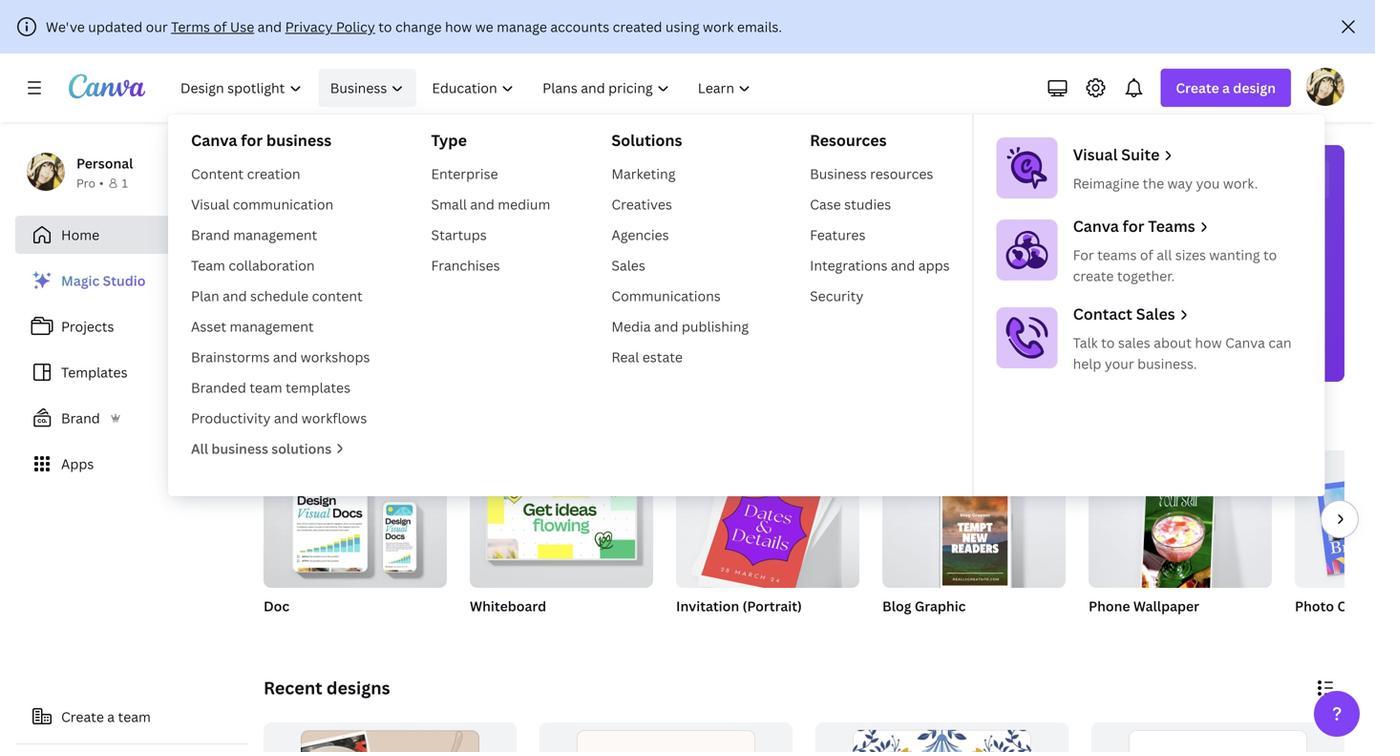 Task type: describe. For each thing, give the bounding box(es) containing it.
we've updated our terms of use and privacy policy to change how we manage accounts created using work emails.
[[46, 18, 782, 36]]

contact
[[1073, 304, 1132, 324]]

type
[[431, 130, 467, 150]]

together.
[[1117, 267, 1175, 285]]

business resources
[[810, 165, 933, 183]]

brand for brand management
[[191, 226, 230, 244]]

templates
[[286, 379, 351, 397]]

teams
[[1097, 246, 1137, 264]]

0 vertical spatial how
[[445, 18, 472, 36]]

our
[[146, 18, 168, 36]]

blog graphic group
[[882, 451, 1066, 640]]

and for media and publishing
[[654, 318, 678, 336]]

templates link
[[15, 353, 248, 392]]

visual suite
[[1073, 144, 1160, 165]]

and right use
[[258, 18, 282, 36]]

teams
[[1148, 216, 1195, 236]]

blog
[[882, 597, 911, 615]]

canva inside talk to sales about how canva can help your business.
[[1225, 334, 1265, 352]]

branded team templates
[[191, 379, 351, 397]]

1 vertical spatial business
[[211, 440, 268, 458]]

brainstorms and workshops link
[[183, 342, 378, 372]]

0 horizontal spatial of
[[213, 18, 227, 36]]

creatives
[[611, 195, 672, 213]]

for for business
[[241, 130, 263, 150]]

for for teams
[[1123, 216, 1144, 236]]

whiteboards button
[[555, 283, 626, 382]]

1 horizontal spatial you
[[738, 167, 795, 209]]

graphic
[[915, 597, 966, 615]]

business resources link
[[802, 159, 957, 189]]

list containing magic studio
[[15, 262, 248, 483]]

visual for visual communication
[[191, 195, 229, 213]]

branded team templates link
[[183, 372, 378, 403]]

brand link
[[15, 399, 248, 437]]

way
[[1167, 174, 1193, 192]]

work
[[703, 18, 734, 36]]

team inside business menu
[[249, 379, 282, 397]]

to inside talk to sales about how canva can help your business.
[[1101, 334, 1115, 352]]

photo collage (portrait) group
[[1295, 451, 1375, 640]]

privacy policy link
[[285, 18, 375, 36]]

0 horizontal spatial sales
[[611, 256, 645, 275]]

business menu
[[168, 115, 1325, 497]]

products
[[1008, 351, 1058, 367]]

all
[[191, 440, 208, 458]]

magic
[[61, 272, 100, 290]]

pro •
[[76, 175, 104, 191]]

apps
[[61, 455, 94, 473]]

creation
[[247, 165, 300, 183]]

what
[[595, 167, 677, 209]]

whiteboard group
[[470, 451, 653, 640]]

team
[[191, 256, 225, 275]]

business.
[[1137, 355, 1197, 373]]

websites button
[[1100, 283, 1150, 382]]

try...
[[419, 412, 456, 435]]

business for business resources
[[810, 165, 867, 183]]

resources
[[870, 165, 933, 183]]

invitation
[[676, 597, 739, 615]]

team inside 'button'
[[118, 708, 151, 726]]

you inside business menu
[[1196, 174, 1220, 192]]

sizes
[[1175, 246, 1206, 264]]

print products
[[978, 351, 1058, 367]]

content
[[191, 165, 244, 183]]

reimagine
[[1073, 174, 1139, 192]]

real estate
[[611, 348, 683, 366]]

solutions
[[611, 130, 682, 150]]

talk to sales about how canva can help your business.
[[1073, 334, 1292, 373]]

magic studio
[[61, 272, 146, 290]]

real estate link
[[604, 342, 756, 372]]

phone
[[1089, 597, 1130, 615]]

canva for business
[[191, 130, 332, 150]]

create a team button
[[15, 698, 248, 736]]

canva for canva for business
[[191, 130, 237, 150]]

asset management link
[[183, 311, 378, 342]]

how inside talk to sales about how canva can help your business.
[[1195, 334, 1222, 352]]

websites
[[1100, 351, 1150, 367]]

team collaboration
[[191, 256, 315, 275]]

and for small and medium
[[470, 195, 494, 213]]

help
[[1073, 355, 1101, 373]]

design inside "dropdown button"
[[1233, 79, 1276, 97]]

sales link
[[604, 250, 756, 281]]

presentations button
[[658, 283, 736, 382]]

home link
[[15, 216, 248, 254]]

business for business
[[330, 79, 387, 97]]

content
[[312, 287, 363, 305]]

workflows
[[302, 409, 367, 427]]

policy
[[336, 18, 375, 36]]

enterprise link
[[424, 159, 558, 189]]

for you
[[355, 351, 397, 367]]

to left the 'try...'
[[397, 412, 415, 435]]

brainstorms
[[191, 348, 270, 366]]

designs
[[326, 677, 390, 700]]

productivity and workflows
[[191, 409, 367, 427]]

visual communication link
[[183, 189, 378, 220]]

and for productivity and workflows
[[274, 409, 298, 427]]

photo
[[1295, 597, 1334, 615]]

publishing
[[682, 318, 749, 336]]

solutions
[[271, 440, 331, 458]]

small
[[431, 195, 467, 213]]

of inside for teams of all sizes wanting to create together.
[[1140, 246, 1153, 264]]

agencies link
[[604, 220, 756, 250]]

communications link
[[604, 281, 756, 311]]

media and publishing link
[[604, 311, 756, 342]]

communication
[[233, 195, 333, 213]]

projects
[[61, 318, 114, 336]]

marketing link
[[604, 159, 756, 189]]

franchises link
[[424, 250, 558, 281]]

asset
[[191, 318, 226, 336]]



Task type: locate. For each thing, give the bounding box(es) containing it.
you
[[738, 167, 795, 209], [1196, 174, 1220, 192], [376, 351, 397, 367]]

brand management link
[[183, 220, 378, 250]]

business down policy
[[330, 79, 387, 97]]

home
[[61, 226, 99, 244]]

1 horizontal spatial of
[[1140, 246, 1153, 264]]

startups link
[[424, 220, 558, 250]]

visual for visual suite
[[1073, 144, 1118, 165]]

for for for you
[[355, 351, 374, 367]]

terms
[[171, 18, 210, 36]]

visual down content
[[191, 195, 229, 213]]

doc
[[264, 597, 290, 615]]

0 horizontal spatial how
[[445, 18, 472, 36]]

wanting
[[1209, 246, 1260, 264]]

canva left can
[[1225, 334, 1265, 352]]

1 vertical spatial create
[[61, 708, 104, 726]]

management for asset management
[[230, 318, 314, 336]]

business up case studies
[[810, 165, 867, 183]]

you right will
[[738, 167, 795, 209]]

create for create a team
[[61, 708, 104, 726]]

1 vertical spatial design
[[801, 167, 899, 209]]

2 horizontal spatial canva
[[1225, 334, 1265, 352]]

•
[[99, 175, 104, 191]]

brand inside "link"
[[61, 409, 100, 427]]

for you button
[[353, 283, 399, 382]]

phone wallpaper
[[1089, 597, 1199, 615]]

1 horizontal spatial canva
[[1073, 216, 1119, 236]]

print products button
[[978, 283, 1058, 382]]

estate
[[642, 348, 683, 366]]

integrations and apps link
[[802, 250, 957, 281]]

for inside for you button
[[355, 351, 374, 367]]

and for integrations and apps
[[891, 256, 915, 275]]

1 horizontal spatial business
[[810, 165, 867, 183]]

1 horizontal spatial brand
[[191, 226, 230, 244]]

business inside popup button
[[330, 79, 387, 97]]

top level navigation element
[[168, 69, 1325, 497]]

and inside 'link'
[[654, 318, 678, 336]]

a for team
[[107, 708, 115, 726]]

(portrait)
[[742, 597, 802, 615]]

and up all business solutions link
[[274, 409, 298, 427]]

business down productivity
[[211, 440, 268, 458]]

and for plan and schedule content
[[223, 287, 247, 305]]

invitation (portrait)
[[676, 597, 802, 615]]

0 horizontal spatial visual
[[191, 195, 229, 213]]

doc group
[[264, 451, 447, 640]]

can
[[1268, 334, 1292, 352]]

visual communication
[[191, 195, 333, 213]]

1 vertical spatial for
[[1123, 216, 1144, 236]]

0 horizontal spatial design
[[801, 167, 899, 209]]

case studies link
[[802, 189, 957, 220]]

brand inside business menu
[[191, 226, 230, 244]]

1 vertical spatial team
[[118, 708, 151, 726]]

0 horizontal spatial team
[[118, 708, 151, 726]]

all
[[1157, 246, 1172, 264]]

sales up about
[[1136, 304, 1175, 324]]

a for design
[[1222, 79, 1230, 97]]

sales
[[611, 256, 645, 275], [1136, 304, 1175, 324]]

1 vertical spatial sales
[[1136, 304, 1175, 324]]

the
[[1143, 174, 1164, 192]]

productivity and workflows link
[[183, 403, 378, 434]]

0 horizontal spatial canva
[[191, 130, 237, 150]]

about
[[1154, 334, 1192, 352]]

to right policy
[[378, 18, 392, 36]]

create
[[1073, 267, 1114, 285]]

1 horizontal spatial design
[[1233, 79, 1276, 97]]

0 vertical spatial for
[[1073, 246, 1094, 264]]

create inside 'button'
[[61, 708, 104, 726]]

phone wallpaper group
[[1089, 451, 1272, 640]]

to right wanting
[[1263, 246, 1277, 264]]

plan
[[191, 287, 219, 305]]

collag
[[1337, 597, 1375, 615]]

1 vertical spatial visual
[[191, 195, 229, 213]]

photo collag
[[1295, 597, 1375, 615]]

canva for canva for teams
[[1073, 216, 1119, 236]]

0 vertical spatial management
[[233, 226, 317, 244]]

to right talk
[[1101, 334, 1115, 352]]

and down asset management link
[[273, 348, 297, 366]]

for for for teams of all sizes wanting to create together.
[[1073, 246, 1094, 264]]

0 horizontal spatial brand
[[61, 409, 100, 427]]

1 horizontal spatial for
[[1123, 216, 1144, 236]]

list
[[15, 262, 248, 483]]

your
[[1105, 355, 1134, 373]]

recent designs
[[264, 677, 390, 700]]

suite
[[1121, 144, 1160, 165]]

1 vertical spatial a
[[107, 708, 115, 726]]

of left all
[[1140, 246, 1153, 264]]

and down communications
[[654, 318, 678, 336]]

change
[[395, 18, 442, 36]]

2 horizontal spatial you
[[1196, 174, 1220, 192]]

management up collaboration
[[233, 226, 317, 244]]

a inside 'button'
[[107, 708, 115, 726]]

plan and schedule content link
[[183, 281, 378, 311]]

1 horizontal spatial visual
[[1073, 144, 1118, 165]]

business inside menu
[[810, 165, 867, 183]]

work.
[[1223, 174, 1258, 192]]

visual
[[1073, 144, 1118, 165], [191, 195, 229, 213]]

0 vertical spatial a
[[1222, 79, 1230, 97]]

talk
[[1073, 334, 1098, 352]]

sales
[[1118, 334, 1150, 352]]

0 horizontal spatial you
[[376, 351, 397, 367]]

for inside for teams of all sizes wanting to create together.
[[1073, 246, 1094, 264]]

collaboration
[[229, 256, 315, 275]]

more
[[1217, 351, 1246, 367]]

1 horizontal spatial team
[[249, 379, 282, 397]]

0 vertical spatial create
[[1176, 79, 1219, 97]]

you might want to try...
[[264, 412, 456, 435]]

1 horizontal spatial for
[[1073, 246, 1094, 264]]

creatives link
[[604, 189, 756, 220]]

and left apps
[[891, 256, 915, 275]]

0 vertical spatial canva
[[191, 130, 237, 150]]

updated
[[88, 18, 143, 36]]

media
[[611, 318, 651, 336]]

for up you might want to try... on the bottom left
[[355, 351, 374, 367]]

for
[[241, 130, 263, 150], [1123, 216, 1144, 236]]

apps link
[[15, 445, 248, 483]]

create for create a design
[[1176, 79, 1219, 97]]

and up 'startups' link on the left top of page
[[470, 195, 494, 213]]

business button
[[318, 69, 416, 107]]

0 horizontal spatial a
[[107, 708, 115, 726]]

how right about
[[1195, 334, 1222, 352]]

1 vertical spatial for
[[355, 351, 374, 367]]

1 horizontal spatial sales
[[1136, 304, 1175, 324]]

will
[[683, 167, 732, 209]]

brand for brand
[[61, 409, 100, 427]]

0 horizontal spatial business
[[330, 79, 387, 97]]

1 vertical spatial business
[[810, 165, 867, 183]]

1 horizontal spatial a
[[1222, 79, 1230, 97]]

brand up apps
[[61, 409, 100, 427]]

0 horizontal spatial for
[[241, 130, 263, 150]]

for up content creation
[[241, 130, 263, 150]]

invitation (portrait) group
[[676, 451, 859, 640]]

today?
[[905, 167, 1013, 209]]

studio
[[103, 272, 146, 290]]

whiteboards
[[555, 351, 626, 367]]

to inside for teams of all sizes wanting to create together.
[[1263, 246, 1277, 264]]

canva
[[191, 130, 237, 150], [1073, 216, 1119, 236], [1225, 334, 1265, 352]]

create a design
[[1176, 79, 1276, 97]]

might
[[299, 412, 348, 435]]

more button
[[1209, 283, 1255, 382]]

create a design button
[[1161, 69, 1291, 107]]

sales down agencies
[[611, 256, 645, 275]]

blog graphic
[[882, 597, 966, 615]]

and for brainstorms and workshops
[[273, 348, 297, 366]]

of left use
[[213, 18, 227, 36]]

franchises
[[431, 256, 500, 275]]

brand up team
[[191, 226, 230, 244]]

0 vertical spatial design
[[1233, 79, 1276, 97]]

0 horizontal spatial create
[[61, 708, 104, 726]]

real
[[611, 348, 639, 366]]

integrations
[[810, 256, 888, 275]]

and inside "link"
[[223, 287, 247, 305]]

2 vertical spatial canva
[[1225, 334, 1265, 352]]

0 vertical spatial business
[[266, 130, 332, 150]]

business up the content creation link
[[266, 130, 332, 150]]

you
[[264, 412, 295, 435]]

management down plan and schedule content
[[230, 318, 314, 336]]

1 vertical spatial of
[[1140, 246, 1153, 264]]

0 vertical spatial business
[[330, 79, 387, 97]]

1 vertical spatial canva
[[1073, 216, 1119, 236]]

1 vertical spatial how
[[1195, 334, 1222, 352]]

agencies
[[611, 226, 669, 244]]

0 vertical spatial visual
[[1073, 144, 1118, 165]]

group
[[264, 451, 447, 588], [470, 451, 653, 588], [676, 451, 859, 594], [882, 451, 1066, 588], [1089, 451, 1272, 599], [1295, 451, 1375, 588], [264, 723, 517, 752], [540, 723, 793, 752], [815, 723, 1069, 752], [1091, 723, 1345, 752]]

and right plan
[[223, 287, 247, 305]]

contact sales
[[1073, 304, 1175, 324]]

visual up the reimagine
[[1073, 144, 1118, 165]]

canva up content
[[191, 130, 237, 150]]

you inside button
[[376, 351, 397, 367]]

small and medium
[[431, 195, 550, 213]]

0 vertical spatial sales
[[611, 256, 645, 275]]

None search field
[[518, 231, 1091, 269]]

projects link
[[15, 307, 248, 346]]

1 vertical spatial brand
[[61, 409, 100, 427]]

create
[[1176, 79, 1219, 97], [61, 708, 104, 726]]

how left we
[[445, 18, 472, 36]]

1 vertical spatial management
[[230, 318, 314, 336]]

you right way
[[1196, 174, 1220, 192]]

create inside "dropdown button"
[[1176, 79, 1219, 97]]

canva up teams
[[1073, 216, 1119, 236]]

all business solutions link
[[183, 434, 378, 464]]

0 vertical spatial brand
[[191, 226, 230, 244]]

0 vertical spatial team
[[249, 379, 282, 397]]

you right workshops
[[376, 351, 397, 367]]

stephanie aranda image
[[1306, 68, 1345, 106]]

0 vertical spatial for
[[241, 130, 263, 150]]

0 vertical spatial of
[[213, 18, 227, 36]]

created
[[613, 18, 662, 36]]

studies
[[844, 195, 891, 213]]

0 horizontal spatial for
[[355, 351, 374, 367]]

1 horizontal spatial create
[[1176, 79, 1219, 97]]

for up create
[[1073, 246, 1094, 264]]

a inside "dropdown button"
[[1222, 79, 1230, 97]]

marketing
[[611, 165, 676, 183]]

1 horizontal spatial how
[[1195, 334, 1222, 352]]

for up teams
[[1123, 216, 1144, 236]]

management for brand management
[[233, 226, 317, 244]]

schedule
[[250, 287, 309, 305]]

and
[[258, 18, 282, 36], [470, 195, 494, 213], [891, 256, 915, 275], [223, 287, 247, 305], [654, 318, 678, 336], [273, 348, 297, 366], [274, 409, 298, 427]]



Task type: vqa. For each thing, say whether or not it's contained in the screenshot.
the top Brand
yes



